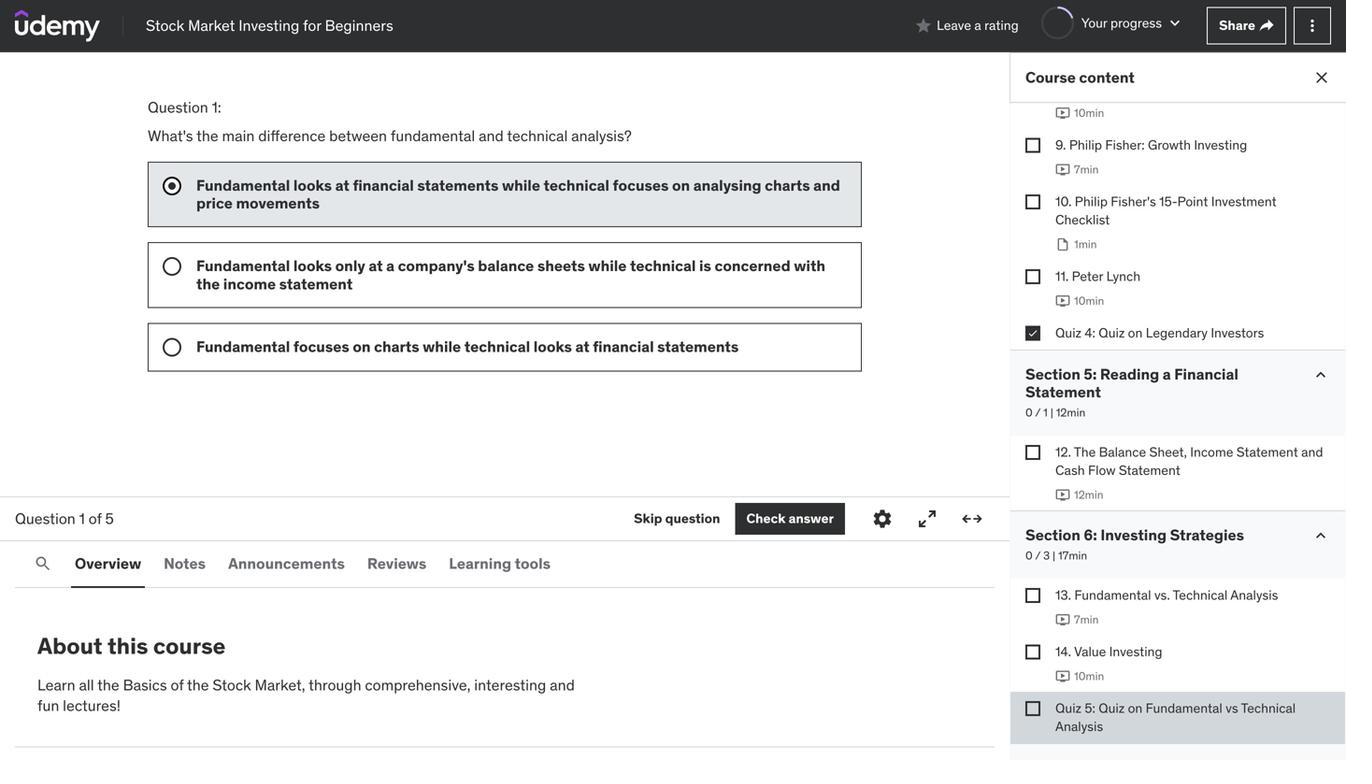 Task type: describe. For each thing, give the bounding box(es) containing it.
about this course
[[37, 632, 226, 660]]

vs.
[[1154, 587, 1170, 603]]

course
[[153, 632, 226, 660]]

between
[[329, 126, 387, 145]]

analysis?
[[571, 126, 632, 145]]

question 1: what's the main difference between fundamental and technical analysis?
[[148, 98, 635, 145]]

the down course
[[187, 675, 209, 694]]

17min
[[1058, 548, 1087, 563]]

section for statement
[[1026, 364, 1081, 384]]

philip for 9.
[[1069, 136, 1102, 153]]

with
[[794, 256, 826, 275]]

fundamental for fundamental looks only at a company's balance sheets while technical is concerned with the income statement
[[196, 256, 290, 275]]

stock market investing for beginners link
[[146, 15, 393, 36]]

rating
[[985, 17, 1019, 34]]

fundamental looks at financial statements while technical focuses on analysing charts and price movements
[[196, 176, 840, 213]]

0 horizontal spatial while
[[423, 337, 461, 356]]

balance
[[1099, 444, 1146, 460]]

difference
[[258, 126, 326, 145]]

12. the balance sheet, income statement and cash flow statement
[[1055, 444, 1323, 479]]

concerned
[[715, 256, 791, 275]]

section for /
[[1026, 525, 1081, 545]]

check answer
[[746, 510, 834, 527]]

comprehensive,
[[365, 675, 471, 694]]

the inside fundamental looks only at a company's balance sheets while technical is concerned with the income statement
[[196, 274, 220, 293]]

fisher's
[[1111, 193, 1156, 210]]

investing right growth
[[1194, 136, 1247, 153]]

5: for quiz
[[1085, 700, 1096, 716]]

of inside learn all the basics of the stock market, through comprehensive, interesting and fun lectures!
[[171, 675, 184, 694]]

what's
[[148, 126, 193, 145]]

12.
[[1055, 444, 1071, 460]]

at inside fundamental looks only at a company's balance sheets while technical is concerned with the income statement
[[369, 256, 383, 275]]

learn all the basics of the stock market, through comprehensive, interesting and fun lectures!
[[37, 675, 575, 715]]

0 inside section 5: reading a financial statement 0 / 1 | 12min
[[1026, 405, 1033, 420]]

play fundamental vs. technical analysis image
[[1055, 612, 1070, 627]]

fundamental looks only at a company's balance sheets while technical is concerned with the income statement
[[196, 256, 826, 293]]

fundamental
[[391, 126, 475, 145]]

1 10min from the top
[[1074, 106, 1104, 120]]

fullscreen image
[[916, 508, 939, 530]]

company's
[[398, 256, 475, 275]]

about
[[37, 632, 102, 660]]

looks for only
[[293, 256, 332, 275]]

15-
[[1159, 193, 1178, 210]]

legendary
[[1146, 324, 1208, 341]]

while inside fundamental looks only at a company's balance sheets while technical is concerned with the income statement
[[588, 256, 627, 275]]

leave a rating
[[937, 17, 1019, 34]]

and inside 12. the balance sheet, income statement and cash flow statement
[[1301, 444, 1323, 460]]

play the balance sheet, income statement and cash flow statement image
[[1055, 488, 1070, 503]]

progress
[[1111, 14, 1162, 31]]

udemy image
[[15, 10, 100, 42]]

financial
[[1174, 364, 1239, 384]]

11.
[[1055, 268, 1069, 285]]

value
[[1074, 643, 1106, 660]]

leave
[[937, 17, 971, 34]]

overview button
[[71, 541, 145, 586]]

strategies
[[1170, 525, 1244, 545]]

1 vertical spatial 12min
[[1074, 488, 1104, 502]]

sidebar element
[[1010, 4, 1346, 760]]

play warren buffett: value investing image
[[1055, 106, 1070, 121]]

statements inside fundamental looks at financial statements while technical focuses on analysing charts and price movements
[[417, 176, 499, 195]]

skip question button
[[634, 503, 720, 535]]

section 6: investing strategies button
[[1026, 525, 1244, 545]]

7min for fundamental
[[1074, 612, 1099, 627]]

flow
[[1088, 462, 1116, 479]]

through
[[309, 675, 361, 694]]

quiz 5: quiz on fundamental vs technical analysis
[[1055, 700, 1296, 735]]

all
[[79, 675, 94, 694]]

start philip fisher's 15-point investment checklist image
[[1055, 237, 1070, 252]]

quiz down play value investing icon
[[1055, 700, 1082, 716]]

checklist
[[1055, 211, 1110, 228]]

investment
[[1211, 193, 1277, 210]]

reviews
[[367, 554, 427, 573]]

focuses inside fundamental looks at financial statements while technical focuses on analysing charts and price movements
[[613, 176, 669, 195]]

0 inside section 6: investing strategies 0 / 3 | 17min
[[1026, 548, 1033, 563]]

2 vertical spatial statement
[[1119, 462, 1181, 479]]

1min
[[1074, 237, 1097, 252]]

investing for stock market investing for beginners
[[239, 16, 299, 35]]

share button
[[1207, 7, 1286, 44]]

9.
[[1055, 136, 1066, 153]]

statement for income
[[1237, 444, 1298, 460]]

fundamental for fundamental focuses on charts while technical looks at financial statements
[[196, 337, 290, 356]]

xsmall image for 10.
[[1026, 194, 1041, 209]]

11. peter lynch
[[1055, 268, 1141, 285]]

a inside "button"
[[975, 17, 981, 34]]

course content
[[1026, 68, 1135, 87]]

xsmall image for 13.
[[1026, 588, 1041, 603]]

stock inside stock market investing for beginners link
[[146, 16, 184, 35]]

announcements
[[228, 554, 345, 573]]

stock inside learn all the basics of the stock market, through comprehensive, interesting and fun lectures!
[[213, 675, 251, 694]]

0 horizontal spatial charts
[[374, 337, 419, 356]]

on down the only at the top left
[[353, 337, 371, 356]]

question for question 1 of 5
[[15, 509, 76, 528]]

announcements button
[[224, 541, 349, 586]]

0 vertical spatial of
[[89, 509, 102, 528]]

skip question
[[634, 510, 720, 527]]

quiz left 4: on the top
[[1055, 324, 1082, 341]]

play value investing image
[[1055, 669, 1070, 684]]

philip for 10.
[[1075, 193, 1108, 210]]

tools
[[515, 554, 551, 573]]

income
[[1190, 444, 1233, 460]]

small image for section 5: reading a financial statement
[[1312, 365, 1330, 384]]

section 5: reading a financial statement 0 / 1 | 12min
[[1026, 364, 1239, 420]]

question
[[665, 510, 720, 527]]

beginners
[[325, 16, 393, 35]]

growth
[[1148, 136, 1191, 153]]

interesting
[[474, 675, 546, 694]]

learning
[[449, 554, 511, 573]]

check answer button
[[735, 503, 845, 535]]

only
[[335, 256, 365, 275]]

price
[[196, 194, 233, 213]]

the inside question 1: what's the main difference between fundamental and technical analysis?
[[196, 126, 218, 145]]

quiz 4: quiz on legendary investors
[[1055, 324, 1264, 341]]

13. fundamental vs. technical analysis
[[1055, 587, 1278, 603]]

fun
[[37, 696, 59, 715]]

technical inside fundamental looks only at a company's balance sheets while technical is concerned with the income statement
[[630, 256, 696, 275]]

looks for at
[[293, 176, 332, 195]]

reviews button
[[364, 541, 430, 586]]

14. value investing
[[1055, 643, 1163, 660]]

small image for section 6: investing strategies
[[1312, 526, 1330, 545]]

investing for section 6: investing strategies 0 / 3 | 17min
[[1101, 525, 1167, 545]]

fisher:
[[1105, 136, 1145, 153]]

1 inside section 5: reading a financial statement 0 / 1 | 12min
[[1043, 405, 1048, 420]]

technical down fundamental looks only at a company's balance sheets while technical is concerned with the income statement
[[464, 337, 530, 356]]

vs
[[1226, 700, 1238, 716]]

sheet,
[[1149, 444, 1187, 460]]



Task type: vqa. For each thing, say whether or not it's contained in the screenshot.
difference in the left of the page
yes



Task type: locate. For each thing, give the bounding box(es) containing it.
focuses down analysis?
[[613, 176, 669, 195]]

analysis inside quiz 5: quiz on fundamental vs technical analysis
[[1055, 718, 1103, 735]]

overview
[[75, 554, 141, 573]]

statement
[[1026, 382, 1101, 402], [1237, 444, 1298, 460], [1119, 462, 1181, 479]]

2 xsmall image from the top
[[1026, 269, 1041, 284]]

question for question 1: what's the main difference between fundamental and technical analysis?
[[148, 98, 208, 117]]

on inside quiz 5: quiz on fundamental vs technical analysis
[[1128, 700, 1143, 716]]

technical
[[1173, 587, 1228, 603], [1241, 700, 1296, 716]]

looks inside fundamental looks at financial statements while technical focuses on analysing charts and price movements
[[293, 176, 332, 195]]

looks down 'sheets'
[[534, 337, 572, 356]]

basics
[[123, 675, 167, 694]]

0 vertical spatial analysis
[[1230, 587, 1278, 603]]

question up search image on the left of the page
[[15, 509, 76, 528]]

2 vertical spatial looks
[[534, 337, 572, 356]]

at down between
[[335, 176, 350, 195]]

1 vertical spatial statements
[[657, 337, 739, 356]]

1 horizontal spatial analysis
[[1230, 587, 1278, 603]]

looks inside fundamental looks only at a company's balance sheets while technical is concerned with the income statement
[[293, 256, 332, 275]]

statements down fundamental
[[417, 176, 499, 195]]

quiz down 14. value investing
[[1099, 700, 1125, 716]]

1 vertical spatial section
[[1026, 525, 1081, 545]]

12min inside section 5: reading a financial statement 0 / 1 | 12min
[[1056, 405, 1086, 420]]

1 vertical spatial /
[[1035, 548, 1041, 563]]

1 horizontal spatial financial
[[593, 337, 654, 356]]

0 horizontal spatial focuses
[[293, 337, 349, 356]]

at down 'sheets'
[[575, 337, 590, 356]]

2 vertical spatial small image
[[1312, 526, 1330, 545]]

xsmall image left 11.
[[1026, 269, 1041, 284]]

1 vertical spatial looks
[[293, 256, 332, 275]]

technical left is
[[630, 256, 696, 275]]

fundamental down the "price" at top left
[[196, 256, 290, 275]]

fundamental inside quiz 5: quiz on fundamental vs technical analysis
[[1146, 700, 1223, 716]]

1 vertical spatial small image
[[1312, 365, 1330, 384]]

1 horizontal spatial of
[[171, 675, 184, 694]]

a inside fundamental looks only at a company's balance sheets while technical is concerned with the income statement
[[386, 256, 395, 275]]

the
[[1074, 444, 1096, 460]]

0 vertical spatial 12min
[[1056, 405, 1086, 420]]

philip right 9.
[[1069, 136, 1102, 153]]

skip
[[634, 510, 662, 527]]

0 horizontal spatial a
[[386, 256, 395, 275]]

1 horizontal spatial charts
[[765, 176, 810, 195]]

1 / from the top
[[1035, 405, 1041, 420]]

2 vertical spatial at
[[575, 337, 590, 356]]

7min right play fundamental vs. technical analysis icon
[[1074, 612, 1099, 627]]

2 section from the top
[[1026, 525, 1081, 545]]

at right the only at the top left
[[369, 256, 383, 275]]

2 horizontal spatial statement
[[1237, 444, 1298, 460]]

0 vertical spatial at
[[335, 176, 350, 195]]

0 vertical spatial financial
[[353, 176, 414, 195]]

sheets
[[537, 256, 585, 275]]

small image
[[914, 16, 933, 35], [1312, 365, 1330, 384], [1312, 526, 1330, 545]]

/
[[1035, 405, 1041, 420], [1035, 548, 1041, 563]]

0 vertical spatial philip
[[1069, 136, 1102, 153]]

0 vertical spatial stock
[[146, 16, 184, 35]]

fundamental focuses on charts while technical looks at financial statements
[[196, 337, 742, 356]]

0 horizontal spatial financial
[[353, 176, 414, 195]]

on left analysing
[[672, 176, 690, 195]]

1 vertical spatial 7min
[[1074, 612, 1099, 627]]

and inside fundamental looks at financial statements while technical focuses on analysing charts and price movements
[[813, 176, 840, 195]]

1 0 from the top
[[1026, 405, 1033, 420]]

investing for 14. value investing
[[1109, 643, 1163, 660]]

section
[[1026, 364, 1081, 384], [1026, 525, 1081, 545]]

main
[[222, 126, 255, 145]]

charts
[[765, 176, 810, 195], [374, 337, 419, 356]]

1 horizontal spatial while
[[502, 176, 540, 195]]

9. philip fisher: growth investing
[[1055, 136, 1247, 153]]

1 vertical spatial 1
[[79, 509, 85, 528]]

analysing
[[693, 176, 762, 195]]

settings image
[[871, 508, 894, 530]]

10min right play warren buffett: value investing icon in the right of the page
[[1074, 106, 1104, 120]]

notes button
[[160, 541, 209, 586]]

2 7min from the top
[[1074, 612, 1099, 627]]

5
[[105, 509, 114, 528]]

search image
[[34, 554, 52, 573]]

actions image
[[1303, 16, 1322, 35]]

of left 5
[[89, 509, 102, 528]]

1 vertical spatial technical
[[1241, 700, 1296, 716]]

0 vertical spatial a
[[975, 17, 981, 34]]

question inside question 1: what's the main difference between fundamental and technical analysis?
[[148, 98, 208, 117]]

stock market investing for beginners
[[146, 16, 393, 35]]

0 vertical spatial section
[[1026, 364, 1081, 384]]

the left income
[[196, 274, 220, 293]]

technical right vs
[[1241, 700, 1296, 716]]

1 vertical spatial a
[[386, 256, 395, 275]]

10min down peter
[[1074, 294, 1104, 308]]

your progress button
[[1041, 7, 1185, 39]]

fundamental left vs
[[1146, 700, 1223, 716]]

analysis down play value investing icon
[[1055, 718, 1103, 735]]

10. philip fisher's 15-point investment checklist
[[1055, 193, 1277, 228]]

learning tools
[[449, 554, 551, 573]]

1 7min from the top
[[1074, 162, 1099, 177]]

2 vertical spatial 10min
[[1074, 669, 1104, 683]]

close course content sidebar image
[[1313, 68, 1331, 87]]

statement down sheet,
[[1119, 462, 1181, 479]]

income
[[223, 274, 276, 293]]

the down 1:
[[196, 126, 218, 145]]

0 vertical spatial charts
[[765, 176, 810, 195]]

a right reading
[[1163, 364, 1171, 384]]

fundamental inside fundamental looks only at a company's balance sheets while technical is concerned with the income statement
[[196, 256, 290, 275]]

1 horizontal spatial focuses
[[613, 176, 669, 195]]

0 horizontal spatial stock
[[146, 16, 184, 35]]

0 vertical spatial focuses
[[613, 176, 669, 195]]

play peter lynch image
[[1055, 293, 1070, 308]]

1 horizontal spatial statements
[[657, 337, 739, 356]]

market,
[[255, 675, 305, 694]]

0 vertical spatial 0
[[1026, 405, 1033, 420]]

technical inside question 1: what's the main difference between fundamental and technical analysis?
[[507, 126, 568, 145]]

looks left the only at the top left
[[293, 256, 332, 275]]

small image
[[1166, 14, 1185, 32]]

while up balance
[[502, 176, 540, 195]]

on inside fundamental looks at financial statements while technical focuses on analysing charts and price movements
[[672, 176, 690, 195]]

1 vertical spatial charts
[[374, 337, 419, 356]]

xsmall image left 12.
[[1026, 445, 1041, 460]]

0 vertical spatial 1
[[1043, 405, 1048, 420]]

statements
[[417, 176, 499, 195], [657, 337, 739, 356]]

while inside fundamental looks at financial statements while technical focuses on analysing charts and price movements
[[502, 176, 540, 195]]

12min right play the balance sheet, income statement and cash flow statement image
[[1074, 488, 1104, 502]]

peter
[[1072, 268, 1103, 285]]

1 horizontal spatial 1
[[1043, 405, 1048, 420]]

1:
[[212, 98, 221, 117]]

while down company's at left
[[423, 337, 461, 356]]

1 vertical spatial question
[[15, 509, 76, 528]]

statement up 12.
[[1026, 382, 1101, 402]]

xsmall image for 11.
[[1026, 269, 1041, 284]]

0 vertical spatial statement
[[1026, 382, 1101, 402]]

check
[[746, 510, 786, 527]]

|
[[1051, 405, 1053, 420], [1053, 548, 1056, 563]]

on left 'legendary'
[[1128, 324, 1143, 341]]

balance
[[478, 256, 534, 275]]

market
[[188, 16, 235, 35]]

6:
[[1084, 525, 1097, 545]]

looks down difference
[[293, 176, 332, 195]]

xsmall image for 14.
[[1026, 644, 1041, 659]]

stock
[[146, 16, 184, 35], [213, 675, 251, 694]]

and inside question 1: what's the main difference between fundamental and technical analysis?
[[479, 126, 504, 145]]

1 vertical spatial analysis
[[1055, 718, 1103, 735]]

xsmall image inside the share "button"
[[1259, 18, 1274, 33]]

philip up checklist
[[1075, 193, 1108, 210]]

technical down analysis?
[[544, 176, 610, 195]]

this
[[107, 632, 148, 660]]

1 vertical spatial philip
[[1075, 193, 1108, 210]]

2 horizontal spatial a
[[1163, 364, 1171, 384]]

statement inside section 5: reading a financial statement 0 / 1 | 12min
[[1026, 382, 1101, 402]]

of right "basics"
[[171, 675, 184, 694]]

philip inside 10. philip fisher's 15-point investment checklist
[[1075, 193, 1108, 210]]

4:
[[1085, 324, 1096, 341]]

philip
[[1069, 136, 1102, 153], [1075, 193, 1108, 210]]

content
[[1079, 68, 1135, 87]]

for
[[303, 16, 321, 35]]

xsmall image
[[1026, 194, 1041, 209], [1026, 269, 1041, 284], [1026, 445, 1041, 460], [1026, 588, 1041, 603], [1026, 644, 1041, 659]]

0 vertical spatial looks
[[293, 176, 332, 195]]

quiz
[[1055, 324, 1082, 341], [1099, 324, 1125, 341], [1055, 700, 1082, 716], [1099, 700, 1125, 716]]

5: down value
[[1085, 700, 1096, 716]]

0 horizontal spatial technical
[[1173, 587, 1228, 603]]

is
[[699, 256, 711, 275]]

1 vertical spatial at
[[369, 256, 383, 275]]

7min
[[1074, 162, 1099, 177], [1074, 612, 1099, 627]]

stock left market in the left of the page
[[146, 16, 184, 35]]

and inside learn all the basics of the stock market, through comprehensive, interesting and fun lectures!
[[550, 675, 575, 694]]

1 vertical spatial of
[[171, 675, 184, 694]]

12min
[[1056, 405, 1086, 420], [1074, 488, 1104, 502]]

0 vertical spatial technical
[[1173, 587, 1228, 603]]

1 vertical spatial 0
[[1026, 548, 1033, 563]]

1 horizontal spatial stock
[[213, 675, 251, 694]]

1 vertical spatial stock
[[213, 675, 251, 694]]

fundamental for fundamental looks at financial statements while technical focuses on analysing charts and price movements
[[196, 176, 290, 195]]

10min
[[1074, 106, 1104, 120], [1074, 294, 1104, 308], [1074, 669, 1104, 683]]

1 horizontal spatial at
[[369, 256, 383, 275]]

focuses down statement at top
[[293, 337, 349, 356]]

xsmall image for 12.
[[1026, 445, 1041, 460]]

stock left market, on the bottom left of the page
[[213, 675, 251, 694]]

and
[[479, 126, 504, 145], [813, 176, 840, 195], [1301, 444, 1323, 460], [550, 675, 575, 694]]

2 vertical spatial a
[[1163, 364, 1171, 384]]

section 5: reading a financial statement button
[[1026, 364, 1297, 402]]

xsmall image left 14.
[[1026, 644, 1041, 659]]

analysis down strategies on the right
[[1230, 587, 1278, 603]]

1 vertical spatial while
[[588, 256, 627, 275]]

| inside section 5: reading a financial statement 0 / 1 | 12min
[[1051, 405, 1053, 420]]

technical inside quiz 5: quiz on fundamental vs technical analysis
[[1241, 700, 1296, 716]]

5:
[[1084, 364, 1097, 384], [1085, 700, 1096, 716]]

/ inside section 5: reading a financial statement 0 / 1 | 12min
[[1035, 405, 1041, 420]]

12min up 12.
[[1056, 405, 1086, 420]]

a right the only at the top left
[[386, 256, 395, 275]]

statement right income
[[1237, 444, 1298, 460]]

5: left reading
[[1084, 364, 1097, 384]]

reading
[[1100, 364, 1159, 384]]

xsmall image left 10.
[[1026, 194, 1041, 209]]

2 horizontal spatial while
[[588, 256, 627, 275]]

expanded view image
[[961, 508, 983, 530]]

fundamental inside fundamental looks at financial statements while technical focuses on analysing charts and price movements
[[196, 176, 290, 195]]

lectures!
[[63, 696, 121, 715]]

investing right 6: at the right of page
[[1101, 525, 1167, 545]]

1 vertical spatial statement
[[1237, 444, 1298, 460]]

0 vertical spatial 10min
[[1074, 106, 1104, 120]]

1 horizontal spatial technical
[[1241, 700, 1296, 716]]

fundamental down income
[[196, 337, 290, 356]]

1 vertical spatial financial
[[593, 337, 654, 356]]

4 xsmall image from the top
[[1026, 588, 1041, 603]]

10min down value
[[1074, 669, 1104, 683]]

learning tools button
[[445, 541, 554, 586]]

section inside section 5: reading a financial statement 0 / 1 | 12min
[[1026, 364, 1081, 384]]

movements
[[236, 194, 320, 213]]

technical right vs.
[[1173, 587, 1228, 603]]

5: for section
[[1084, 364, 1097, 384]]

1 horizontal spatial a
[[975, 17, 981, 34]]

technical up fundamental looks at financial statements while technical focuses on analysing charts and price movements
[[507, 126, 568, 145]]

a left rating
[[975, 17, 981, 34]]

investing right value
[[1109, 643, 1163, 660]]

a
[[975, 17, 981, 34], [386, 256, 395, 275], [1163, 364, 1171, 384]]

section down play peter lynch icon
[[1026, 364, 1081, 384]]

0 horizontal spatial 1
[[79, 509, 85, 528]]

quiz right 4: on the top
[[1099, 324, 1125, 341]]

7min for philip
[[1074, 162, 1099, 177]]

charts right analysing
[[765, 176, 810, 195]]

section inside section 6: investing strategies 0 / 3 | 17min
[[1026, 525, 1081, 545]]

2 10min from the top
[[1074, 294, 1104, 308]]

3 xsmall image from the top
[[1026, 445, 1041, 460]]

1 horizontal spatial statement
[[1119, 462, 1181, 479]]

2 horizontal spatial at
[[575, 337, 590, 356]]

fundamental
[[196, 176, 290, 195], [196, 256, 290, 275], [196, 337, 290, 356], [1075, 587, 1151, 603], [1146, 700, 1223, 716]]

1 section from the top
[[1026, 364, 1081, 384]]

0 vertical spatial statements
[[417, 176, 499, 195]]

2 vertical spatial while
[[423, 337, 461, 356]]

1 xsmall image from the top
[[1026, 194, 1041, 209]]

1 vertical spatial |
[[1053, 548, 1056, 563]]

0 horizontal spatial question
[[15, 509, 76, 528]]

technical inside fundamental looks at financial statements while technical focuses on analysing charts and price movements
[[544, 176, 610, 195]]

the right all
[[97, 675, 119, 694]]

financial inside fundamental looks at financial statements while technical focuses on analysing charts and price movements
[[353, 176, 414, 195]]

course
[[1026, 68, 1076, 87]]

section up 3
[[1026, 525, 1081, 545]]

while right 'sheets'
[[588, 256, 627, 275]]

what's the main difference between fundamental and technical analysis? group
[[148, 162, 862, 372]]

1 vertical spatial 5:
[[1085, 700, 1096, 716]]

3 10min from the top
[[1074, 669, 1104, 683]]

1 vertical spatial 10min
[[1074, 294, 1104, 308]]

share
[[1219, 17, 1256, 34]]

statement
[[279, 274, 353, 293]]

xsmall image
[[1259, 18, 1274, 33], [1026, 138, 1041, 153], [1026, 326, 1041, 341], [1026, 701, 1041, 716]]

10min for value
[[1074, 669, 1104, 683]]

0 horizontal spatial statements
[[417, 176, 499, 195]]

question
[[148, 98, 208, 117], [15, 509, 76, 528]]

0 vertical spatial |
[[1051, 405, 1053, 420]]

technical
[[507, 126, 568, 145], [544, 176, 610, 195], [630, 256, 696, 275], [464, 337, 530, 356]]

lynch
[[1106, 268, 1141, 285]]

play philip fisher: growth investing image
[[1055, 162, 1070, 177]]

2 0 from the top
[[1026, 548, 1033, 563]]

0 vertical spatial while
[[502, 176, 540, 195]]

0 horizontal spatial statement
[[1026, 382, 1101, 402]]

at inside fundamental looks at financial statements while technical focuses on analysing charts and price movements
[[335, 176, 350, 195]]

investing
[[239, 16, 299, 35], [1194, 136, 1247, 153], [1101, 525, 1167, 545], [1109, 643, 1163, 660]]

answer
[[789, 510, 834, 527]]

0 vertical spatial question
[[148, 98, 208, 117]]

7min right "play philip fisher: growth investing" 'icon' at the top of page
[[1074, 162, 1099, 177]]

1 vertical spatial focuses
[[293, 337, 349, 356]]

0 vertical spatial small image
[[914, 16, 933, 35]]

2 / from the top
[[1035, 548, 1041, 563]]

a inside section 5: reading a financial statement 0 / 1 | 12min
[[1163, 364, 1171, 384]]

0 horizontal spatial of
[[89, 509, 102, 528]]

0 vertical spatial 7min
[[1074, 162, 1099, 177]]

13.
[[1055, 587, 1071, 603]]

0 horizontal spatial at
[[335, 176, 350, 195]]

while
[[502, 176, 540, 195], [588, 256, 627, 275], [423, 337, 461, 356]]

leave a rating button
[[914, 3, 1019, 48]]

on down 14. value investing
[[1128, 700, 1143, 716]]

/ inside section 6: investing strategies 0 / 3 | 17min
[[1035, 548, 1041, 563]]

xsmall image left 13.
[[1026, 588, 1041, 603]]

5 xsmall image from the top
[[1026, 644, 1041, 659]]

small image inside leave a rating "button"
[[914, 16, 933, 35]]

learn
[[37, 675, 75, 694]]

5: inside section 5: reading a financial statement 0 / 1 | 12min
[[1084, 364, 1097, 384]]

investing left for
[[239, 16, 299, 35]]

point
[[1178, 193, 1208, 210]]

notes
[[164, 554, 206, 573]]

5: inside quiz 5: quiz on fundamental vs technical analysis
[[1085, 700, 1096, 716]]

section 6: investing strategies 0 / 3 | 17min
[[1026, 525, 1244, 563]]

investing inside section 6: investing strategies 0 / 3 | 17min
[[1101, 525, 1167, 545]]

1 horizontal spatial question
[[148, 98, 208, 117]]

| inside section 6: investing strategies 0 / 3 | 17min
[[1053, 548, 1056, 563]]

14.
[[1055, 643, 1071, 660]]

fundamental left vs.
[[1075, 587, 1151, 603]]

charts down company's at left
[[374, 337, 419, 356]]

0 vertical spatial /
[[1035, 405, 1041, 420]]

question 1 of 5
[[15, 509, 114, 528]]

focuses
[[613, 176, 669, 195], [293, 337, 349, 356]]

on
[[672, 176, 690, 195], [1128, 324, 1143, 341], [353, 337, 371, 356], [1128, 700, 1143, 716]]

statement for financial
[[1026, 382, 1101, 402]]

investors
[[1211, 324, 1264, 341]]

fundamental down main
[[196, 176, 290, 195]]

question up what's in the top left of the page
[[148, 98, 208, 117]]

10.
[[1055, 193, 1072, 210]]

0 vertical spatial 5:
[[1084, 364, 1097, 384]]

cash
[[1055, 462, 1085, 479]]

0 horizontal spatial analysis
[[1055, 718, 1103, 735]]

10min for peter
[[1074, 294, 1104, 308]]

charts inside fundamental looks at financial statements while technical focuses on analysing charts and price movements
[[765, 176, 810, 195]]

statements down is
[[657, 337, 739, 356]]



